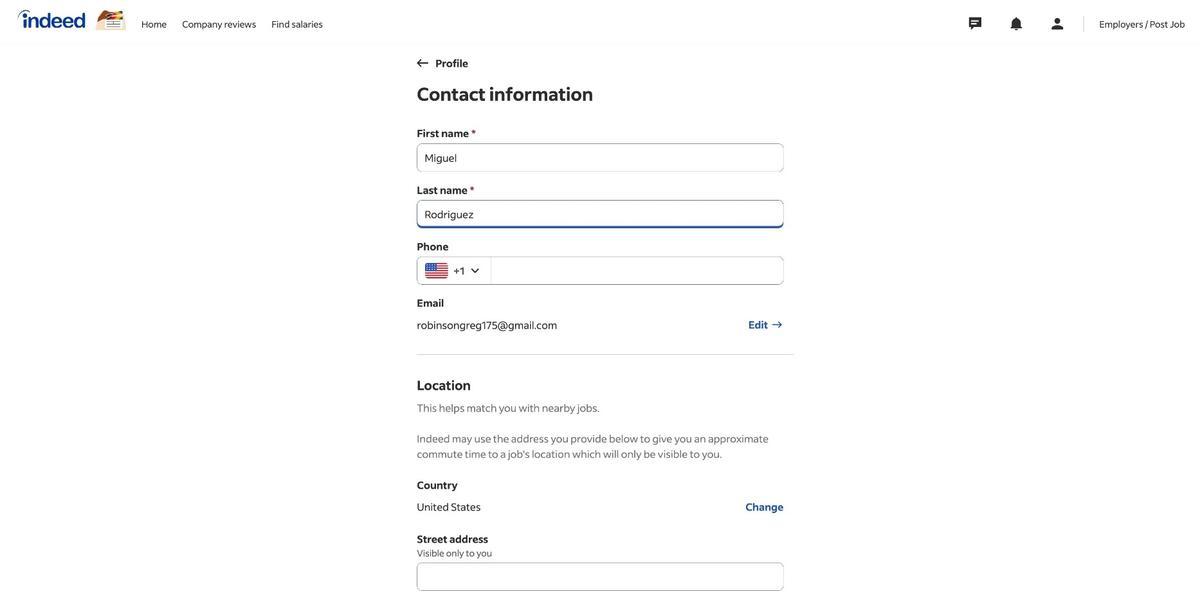 Task type: locate. For each thing, give the bounding box(es) containing it.
contact information element
[[417, 82, 794, 606]]

None field
[[417, 144, 784, 172], [417, 200, 784, 229], [417, 563, 784, 591], [417, 144, 784, 172], [417, 200, 784, 229], [417, 563, 784, 591]]

Type phone number telephone field
[[491, 257, 784, 285]]



